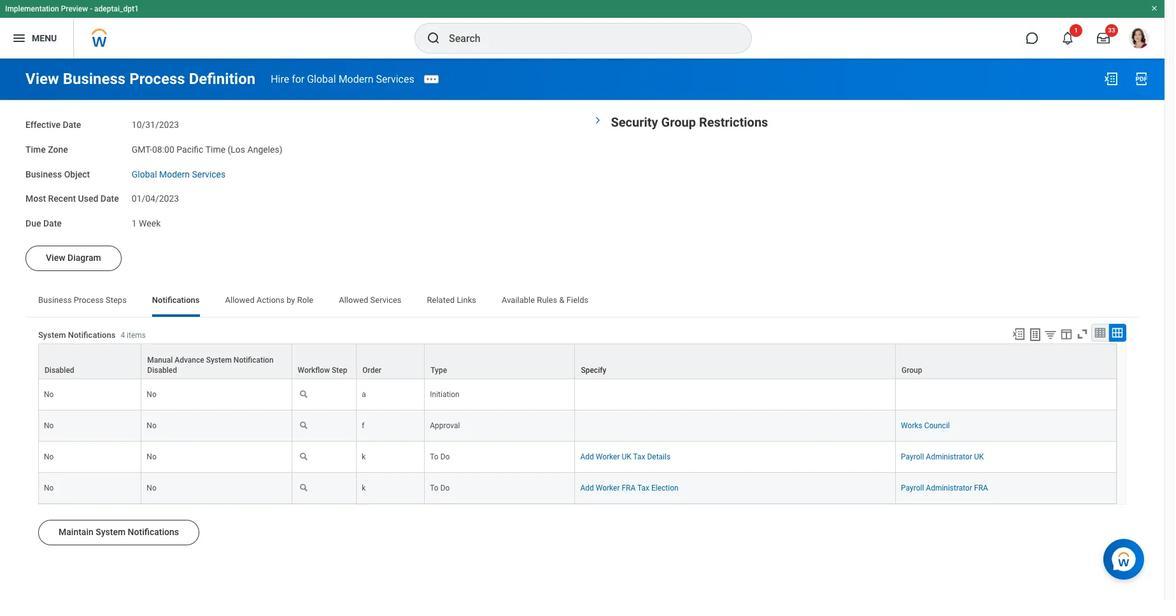 Task type: locate. For each thing, give the bounding box(es) containing it.
add up add worker fra tax election link
[[580, 453, 594, 462]]

08:00
[[152, 144, 174, 155]]

administrator for fra
[[926, 484, 972, 493]]

0 horizontal spatial export to excel image
[[1012, 327, 1026, 341]]

allowed services
[[339, 295, 402, 305]]

details
[[647, 453, 671, 462]]

export to excel image left export to worksheets image
[[1012, 327, 1026, 341]]

allowed right role
[[339, 295, 368, 305]]

view business process definition
[[25, 70, 255, 88]]

to do element
[[430, 450, 450, 462], [430, 481, 450, 493]]

4
[[121, 331, 125, 340]]

most recent used date
[[25, 194, 119, 204]]

0 horizontal spatial fra
[[622, 484, 636, 493]]

1 week
[[132, 218, 161, 229]]

1 uk from the left
[[622, 453, 632, 462]]

administrator down payroll administrator uk in the bottom right of the page
[[926, 484, 972, 493]]

1 vertical spatial add
[[580, 484, 594, 493]]

to do for add worker fra tax election
[[430, 484, 450, 493]]

1 vertical spatial group
[[902, 366, 922, 375]]

system up disabled popup button
[[38, 331, 66, 340]]

disabled down system notifications 4 items
[[45, 366, 74, 375]]

1 vertical spatial worker
[[596, 484, 620, 493]]

add
[[580, 453, 594, 462], [580, 484, 594, 493]]

allowed for allowed services
[[339, 295, 368, 305]]

available
[[502, 295, 535, 305]]

1 worker from the top
[[596, 453, 620, 462]]

process
[[129, 70, 185, 88], [74, 295, 104, 305]]

0 vertical spatial payroll
[[901, 453, 924, 462]]

view down menu
[[25, 70, 59, 88]]

uk for worker
[[622, 453, 632, 462]]

menu
[[32, 33, 57, 43]]

1 vertical spatial business
[[25, 169, 62, 179]]

2 vertical spatial services
[[370, 295, 402, 305]]

1 horizontal spatial modern
[[339, 73, 373, 85]]

cell for initiation
[[575, 379, 896, 411]]

1 to do element from the top
[[430, 450, 450, 462]]

1 administrator from the top
[[926, 453, 972, 462]]

k for add worker fra tax election
[[362, 484, 366, 493]]

type button
[[425, 344, 575, 379]]

group
[[661, 115, 696, 130], [902, 366, 922, 375]]

1 horizontal spatial date
[[63, 120, 81, 130]]

initiation element
[[430, 388, 460, 399]]

time left zone
[[25, 144, 46, 155]]

allowed
[[225, 295, 255, 305], [339, 295, 368, 305]]

tax left "election"
[[637, 484, 650, 493]]

inbox large image
[[1097, 32, 1110, 45]]

global right for
[[307, 73, 336, 85]]

global up most recent used date element
[[132, 169, 157, 179]]

notification
[[234, 356, 274, 365]]

system right advance
[[206, 356, 232, 365]]

date right due
[[43, 218, 62, 229]]

row down specify
[[38, 379, 1117, 411]]

1 add from the top
[[580, 453, 594, 462]]

works
[[901, 421, 922, 430]]

1 vertical spatial payroll
[[901, 484, 924, 493]]

adeptai_dpt1
[[94, 4, 139, 13]]

view diagram
[[46, 253, 101, 263]]

0 vertical spatial tax
[[633, 453, 645, 462]]

0 vertical spatial worker
[[596, 453, 620, 462]]

1 allowed from the left
[[225, 295, 255, 305]]

1 to do from the top
[[430, 453, 450, 462]]

1 horizontal spatial fra
[[974, 484, 988, 493]]

payroll for payroll administrator uk
[[901, 453, 924, 462]]

used
[[78, 194, 98, 204]]

1 right notifications large icon
[[1074, 27, 1078, 34]]

global modern services link
[[132, 167, 226, 179]]

2 horizontal spatial date
[[101, 194, 119, 204]]

2 time from the left
[[205, 144, 225, 155]]

1 vertical spatial process
[[74, 295, 104, 305]]

allowed left actions
[[225, 295, 255, 305]]

1 disabled from the left
[[45, 366, 74, 375]]

row down add worker uk tax details
[[38, 473, 1117, 504]]

view left diagram
[[46, 253, 65, 263]]

menu banner
[[0, 0, 1165, 59]]

global
[[307, 73, 336, 85], [132, 169, 157, 179]]

0 vertical spatial modern
[[339, 73, 373, 85]]

preview
[[61, 4, 88, 13]]

rules
[[537, 295, 557, 305]]

effective date element
[[132, 112, 179, 131]]

recent
[[48, 194, 76, 204]]

1 week element
[[132, 216, 161, 229]]

due date
[[25, 218, 62, 229]]

to for add worker uk tax details
[[430, 453, 439, 462]]

1 vertical spatial 1
[[132, 218, 137, 229]]

payroll administrator uk link
[[901, 450, 984, 462]]

uk up add worker fra tax election link
[[622, 453, 632, 462]]

add for add worker fra tax election
[[580, 484, 594, 493]]

administrator
[[926, 453, 972, 462], [926, 484, 972, 493]]

0 vertical spatial export to excel image
[[1103, 71, 1119, 87]]

worker up add worker fra tax election link
[[596, 453, 620, 462]]

2 do from the top
[[440, 484, 450, 493]]

fullscreen image
[[1075, 327, 1089, 341]]

no
[[44, 390, 54, 399], [147, 390, 156, 399], [44, 421, 54, 430], [147, 421, 156, 430], [44, 453, 54, 462], [147, 453, 156, 462], [44, 484, 54, 493], [147, 484, 156, 493]]

expand table image
[[1111, 326, 1124, 339]]

row containing manual advance system notification disabled
[[38, 344, 1117, 379]]

0 vertical spatial process
[[129, 70, 185, 88]]

1 left week
[[132, 218, 137, 229]]

2 uk from the left
[[974, 453, 984, 462]]

business down time zone
[[25, 169, 62, 179]]

group up works
[[902, 366, 922, 375]]

click to view/edit grid preferences image
[[1060, 327, 1074, 341]]

2 vertical spatial system
[[96, 527, 126, 537]]

fields
[[567, 295, 589, 305]]

for
[[292, 73, 305, 85]]

0 vertical spatial to do element
[[430, 450, 450, 462]]

1 vertical spatial administrator
[[926, 484, 972, 493]]

2 add from the top
[[580, 484, 594, 493]]

chevron down image
[[593, 113, 602, 128]]

1 horizontal spatial disabled
[[147, 366, 177, 375]]

to do element for add worker fra tax election
[[430, 481, 450, 493]]

0 horizontal spatial allowed
[[225, 295, 255, 305]]

2 disabled from the left
[[147, 366, 177, 375]]

1 k from the top
[[362, 453, 366, 462]]

profile logan mcneil image
[[1129, 28, 1149, 51]]

0 horizontal spatial process
[[74, 295, 104, 305]]

process up the effective date element
[[129, 70, 185, 88]]

export to excel image left view printable version (pdf) "image"
[[1103, 71, 1119, 87]]

row up add worker fra tax election link
[[38, 442, 1117, 473]]

1 fra from the left
[[622, 484, 636, 493]]

1 vertical spatial export to excel image
[[1012, 327, 1026, 341]]

fra down payroll administrator uk in the bottom right of the page
[[974, 484, 988, 493]]

date up zone
[[63, 120, 81, 130]]

2 horizontal spatial system
[[206, 356, 232, 365]]

workflow
[[298, 366, 330, 375]]

notifications
[[152, 295, 200, 305], [68, 331, 116, 340], [128, 527, 179, 537]]

available rules & fields
[[502, 295, 589, 305]]

date right the used
[[101, 194, 119, 204]]

global modern services
[[132, 169, 226, 179]]

1
[[1074, 27, 1078, 34], [132, 218, 137, 229]]

payroll
[[901, 453, 924, 462], [901, 484, 924, 493]]

0 vertical spatial 1
[[1074, 27, 1078, 34]]

tax
[[633, 453, 645, 462], [637, 484, 650, 493]]

uk
[[622, 453, 632, 462], [974, 453, 984, 462]]

cell
[[575, 379, 896, 411], [896, 379, 1117, 411], [575, 411, 896, 442]]

business for business process steps
[[38, 295, 72, 305]]

workflow step
[[298, 366, 347, 375]]

time left (los on the left of the page
[[205, 144, 225, 155]]

to
[[430, 453, 439, 462], [430, 484, 439, 493]]

view
[[25, 70, 59, 88], [46, 253, 65, 263]]

view for view business process definition
[[25, 70, 59, 88]]

fra
[[622, 484, 636, 493], [974, 484, 988, 493]]

services
[[376, 73, 414, 85], [192, 169, 226, 179], [370, 295, 402, 305]]

uk up payroll administrator fra link
[[974, 453, 984, 462]]

1 vertical spatial system
[[206, 356, 232, 365]]

0 vertical spatial do
[[440, 453, 450, 462]]

business
[[63, 70, 126, 88], [25, 169, 62, 179], [38, 295, 72, 305]]

add worker fra tax election link
[[580, 481, 679, 493]]

group inside group popup button
[[902, 366, 922, 375]]

modern down "08:00"
[[159, 169, 190, 179]]

do for add worker uk tax details
[[440, 453, 450, 462]]

worker down add worker uk tax details
[[596, 484, 620, 493]]

modern
[[339, 73, 373, 85], [159, 169, 190, 179]]

menu button
[[0, 18, 73, 59]]

1 horizontal spatial uk
[[974, 453, 984, 462]]

0 horizontal spatial disabled
[[45, 366, 74, 375]]

2 payroll from the top
[[901, 484, 924, 493]]

tax for uk
[[633, 453, 645, 462]]

1 vertical spatial to do element
[[430, 481, 450, 493]]

group right security
[[661, 115, 696, 130]]

1 vertical spatial to
[[430, 484, 439, 493]]

specify
[[581, 366, 606, 375]]

toolbar
[[1006, 324, 1126, 344]]

fra for worker
[[622, 484, 636, 493]]

payroll down works
[[901, 453, 924, 462]]

tax left details
[[633, 453, 645, 462]]

services inside tab list
[[370, 295, 402, 305]]

2 vertical spatial notifications
[[128, 527, 179, 537]]

1 horizontal spatial process
[[129, 70, 185, 88]]

export to excel image
[[1103, 71, 1119, 87], [1012, 327, 1026, 341]]

do
[[440, 453, 450, 462], [440, 484, 450, 493]]

0 vertical spatial system
[[38, 331, 66, 340]]

2 to from the top
[[430, 484, 439, 493]]

1 payroll from the top
[[901, 453, 924, 462]]

0 vertical spatial k
[[362, 453, 366, 462]]

tab list
[[25, 286, 1139, 317]]

2 fra from the left
[[974, 484, 988, 493]]

gmt-08:00 pacific time (los angeles) element
[[132, 142, 282, 155]]

1 button
[[1054, 24, 1082, 52]]

steps
[[106, 295, 127, 305]]

2 to do from the top
[[430, 484, 450, 493]]

0 vertical spatial group
[[661, 115, 696, 130]]

0 vertical spatial to
[[430, 453, 439, 462]]

2 vertical spatial business
[[38, 295, 72, 305]]

2 k from the top
[[362, 484, 366, 493]]

role
[[297, 295, 313, 305]]

administrator up payroll administrator fra link
[[926, 453, 972, 462]]

1 horizontal spatial system
[[96, 527, 126, 537]]

1 horizontal spatial global
[[307, 73, 336, 85]]

2 allowed from the left
[[339, 295, 368, 305]]

time
[[25, 144, 46, 155], [205, 144, 225, 155]]

to for add worker fra tax election
[[430, 484, 439, 493]]

group button
[[896, 344, 1116, 379]]

table image
[[1094, 326, 1107, 339]]

row
[[38, 344, 1117, 379], [38, 379, 1117, 411], [38, 411, 1117, 442], [38, 442, 1117, 473], [38, 473, 1117, 504]]

1 row from the top
[[38, 344, 1117, 379]]

add down add worker uk tax details
[[580, 484, 594, 493]]

1 horizontal spatial 1
[[1074, 27, 1078, 34]]

4 row from the top
[[38, 442, 1117, 473]]

1 do from the top
[[440, 453, 450, 462]]

view for view diagram
[[46, 253, 65, 263]]

related
[[427, 295, 455, 305]]

effective date
[[25, 120, 81, 130]]

hire for global modern services link
[[271, 73, 414, 85]]

1 vertical spatial to do
[[430, 484, 450, 493]]

1 vertical spatial global
[[132, 169, 157, 179]]

1 horizontal spatial export to excel image
[[1103, 71, 1119, 87]]

business down view diagram button
[[38, 295, 72, 305]]

1 vertical spatial tax
[[637, 484, 650, 493]]

manual advance system notification disabled button
[[142, 344, 291, 379]]

2 to do element from the top
[[430, 481, 450, 493]]

add worker uk tax details link
[[580, 450, 671, 462]]

initiation
[[430, 390, 460, 399]]

close environment banner image
[[1151, 4, 1158, 12]]

1 vertical spatial k
[[362, 484, 366, 493]]

1 horizontal spatial allowed
[[339, 295, 368, 305]]

1 horizontal spatial group
[[902, 366, 922, 375]]

tab list containing business process steps
[[25, 286, 1139, 317]]

approval
[[430, 421, 460, 430]]

justify image
[[11, 31, 27, 46]]

1 vertical spatial view
[[46, 253, 65, 263]]

row down fields
[[38, 344, 1117, 379]]

0 horizontal spatial uk
[[622, 453, 632, 462]]

fra down add worker uk tax details
[[622, 484, 636, 493]]

export to excel image for view business process definition
[[1103, 71, 1119, 87]]

1 vertical spatial modern
[[159, 169, 190, 179]]

2 worker from the top
[[596, 484, 620, 493]]

2 administrator from the top
[[926, 484, 972, 493]]

1 time from the left
[[25, 144, 46, 155]]

hire
[[271, 73, 289, 85]]

0 vertical spatial view
[[25, 70, 59, 88]]

0 vertical spatial date
[[63, 120, 81, 130]]

implementation
[[5, 4, 59, 13]]

1 inside 1 week element
[[132, 218, 137, 229]]

payroll down payroll administrator uk in the bottom right of the page
[[901, 484, 924, 493]]

0 horizontal spatial modern
[[159, 169, 190, 179]]

0 vertical spatial add
[[580, 453, 594, 462]]

export to excel image inside "toolbar"
[[1012, 327, 1026, 341]]

date for due date
[[43, 218, 62, 229]]

0 horizontal spatial date
[[43, 218, 62, 229]]

toolbar inside the view business process definition main content
[[1006, 324, 1126, 344]]

2 vertical spatial date
[[43, 218, 62, 229]]

disabled inside the manual advance system notification disabled
[[147, 366, 177, 375]]

modern right for
[[339, 73, 373, 85]]

administrator for uk
[[926, 453, 972, 462]]

gmt-08:00 pacific time (los angeles)
[[132, 144, 282, 155]]

0 vertical spatial to do
[[430, 453, 450, 462]]

disabled down the manual
[[147, 366, 177, 375]]

1 horizontal spatial time
[[205, 144, 225, 155]]

1 inside 1 button
[[1074, 27, 1078, 34]]

1 to from the top
[[430, 453, 439, 462]]

row up add worker uk tax details link
[[38, 411, 1117, 442]]

business up effective date
[[63, 70, 126, 88]]

view inside view diagram button
[[46, 253, 65, 263]]

1 vertical spatial do
[[440, 484, 450, 493]]

0 horizontal spatial 1
[[132, 218, 137, 229]]

0 vertical spatial administrator
[[926, 453, 972, 462]]

date
[[63, 120, 81, 130], [101, 194, 119, 204], [43, 218, 62, 229]]

links
[[457, 295, 476, 305]]

process left steps
[[74, 295, 104, 305]]

security group restrictions button
[[611, 115, 768, 130]]

notifications inside button
[[128, 527, 179, 537]]

2 row from the top
[[38, 379, 1117, 411]]

system right "maintain"
[[96, 527, 126, 537]]

1 vertical spatial date
[[101, 194, 119, 204]]

0 horizontal spatial time
[[25, 144, 46, 155]]



Task type: vqa. For each thing, say whether or not it's contained in the screenshot.
Group popup button
yes



Task type: describe. For each thing, give the bounding box(es) containing it.
view printable version (pdf) image
[[1134, 71, 1149, 87]]

&
[[559, 295, 565, 305]]

time zone
[[25, 144, 68, 155]]

system notifications 4 items
[[38, 331, 146, 340]]

allowed for allowed actions by role
[[225, 295, 255, 305]]

most recent used date element
[[132, 186, 179, 205]]

export to excel image for system notifications
[[1012, 327, 1026, 341]]

business object
[[25, 169, 90, 179]]

items
[[127, 331, 146, 340]]

order button
[[357, 344, 424, 379]]

33 button
[[1089, 24, 1118, 52]]

fra for administrator
[[974, 484, 988, 493]]

payroll administrator fra link
[[901, 481, 988, 493]]

add for add worker uk tax details
[[580, 453, 594, 462]]

effective
[[25, 120, 60, 130]]

most
[[25, 194, 46, 204]]

object
[[64, 169, 90, 179]]

hire for global modern services
[[271, 73, 414, 85]]

notifications large image
[[1061, 32, 1074, 45]]

cell for approval
[[575, 411, 896, 442]]

select to filter grid data image
[[1044, 328, 1058, 341]]

f
[[362, 421, 364, 430]]

order
[[362, 366, 381, 375]]

angeles)
[[247, 144, 282, 155]]

add worker uk tax details
[[580, 453, 671, 462]]

to do element for add worker uk tax details
[[430, 450, 450, 462]]

5 row from the top
[[38, 473, 1117, 504]]

implementation preview -   adeptai_dpt1
[[5, 4, 139, 13]]

0 vertical spatial notifications
[[152, 295, 200, 305]]

payroll administrator fra
[[901, 484, 988, 493]]

(los
[[228, 144, 245, 155]]

worker for uk
[[596, 453, 620, 462]]

business for business object
[[25, 169, 62, 179]]

view diagram button
[[25, 246, 121, 271]]

maintain system notifications
[[59, 527, 179, 537]]

date for effective date
[[63, 120, 81, 130]]

actions
[[257, 295, 285, 305]]

zone
[[48, 144, 68, 155]]

10/31/2023
[[132, 120, 179, 130]]

security
[[611, 115, 658, 130]]

01/04/2023
[[132, 194, 179, 204]]

worker for fra
[[596, 484, 620, 493]]

maintain
[[59, 527, 93, 537]]

security group restrictions
[[611, 115, 768, 130]]

by
[[287, 295, 295, 305]]

workflow step button
[[292, 344, 356, 379]]

Search Workday  search field
[[449, 24, 725, 52]]

search image
[[426, 31, 441, 46]]

manual advance system notification disabled
[[147, 356, 274, 375]]

0 vertical spatial services
[[376, 73, 414, 85]]

pacific
[[177, 144, 203, 155]]

disabled button
[[39, 344, 141, 379]]

view business process definition main content
[[0, 59, 1165, 591]]

to do for add worker uk tax details
[[430, 453, 450, 462]]

payroll for payroll administrator fra
[[901, 484, 924, 493]]

payroll administrator uk
[[901, 453, 984, 462]]

diagram
[[68, 253, 101, 263]]

maintain system notifications button
[[38, 520, 199, 546]]

election
[[651, 484, 679, 493]]

manual
[[147, 356, 173, 365]]

tax for fra
[[637, 484, 650, 493]]

-
[[90, 4, 92, 13]]

business process steps
[[38, 295, 127, 305]]

1 for 1 week
[[132, 218, 137, 229]]

allowed actions by role
[[225, 295, 313, 305]]

add worker fra tax election
[[580, 484, 679, 493]]

k for add worker uk tax details
[[362, 453, 366, 462]]

0 horizontal spatial global
[[132, 169, 157, 179]]

0 vertical spatial global
[[307, 73, 336, 85]]

0 horizontal spatial group
[[661, 115, 696, 130]]

system inside the manual advance system notification disabled
[[206, 356, 232, 365]]

works council link
[[901, 419, 950, 430]]

0 vertical spatial business
[[63, 70, 126, 88]]

specify button
[[575, 344, 895, 379]]

restrictions
[[699, 115, 768, 130]]

tab list inside the view business process definition main content
[[25, 286, 1139, 317]]

export to worksheets image
[[1028, 327, 1043, 342]]

advance
[[175, 356, 204, 365]]

step
[[332, 366, 347, 375]]

1 vertical spatial services
[[192, 169, 226, 179]]

system inside button
[[96, 527, 126, 537]]

1 vertical spatial notifications
[[68, 331, 116, 340]]

approval element
[[430, 419, 460, 430]]

type
[[431, 366, 447, 375]]

week
[[139, 218, 161, 229]]

1 for 1
[[1074, 27, 1078, 34]]

33
[[1108, 27, 1115, 34]]

gmt-
[[132, 144, 152, 155]]

council
[[924, 421, 950, 430]]

3 row from the top
[[38, 411, 1117, 442]]

0 horizontal spatial system
[[38, 331, 66, 340]]

do for add worker fra tax election
[[440, 484, 450, 493]]

definition
[[189, 70, 255, 88]]

uk for administrator
[[974, 453, 984, 462]]

related links
[[427, 295, 476, 305]]

works council
[[901, 421, 950, 430]]

due
[[25, 218, 41, 229]]

a
[[362, 390, 366, 399]]



